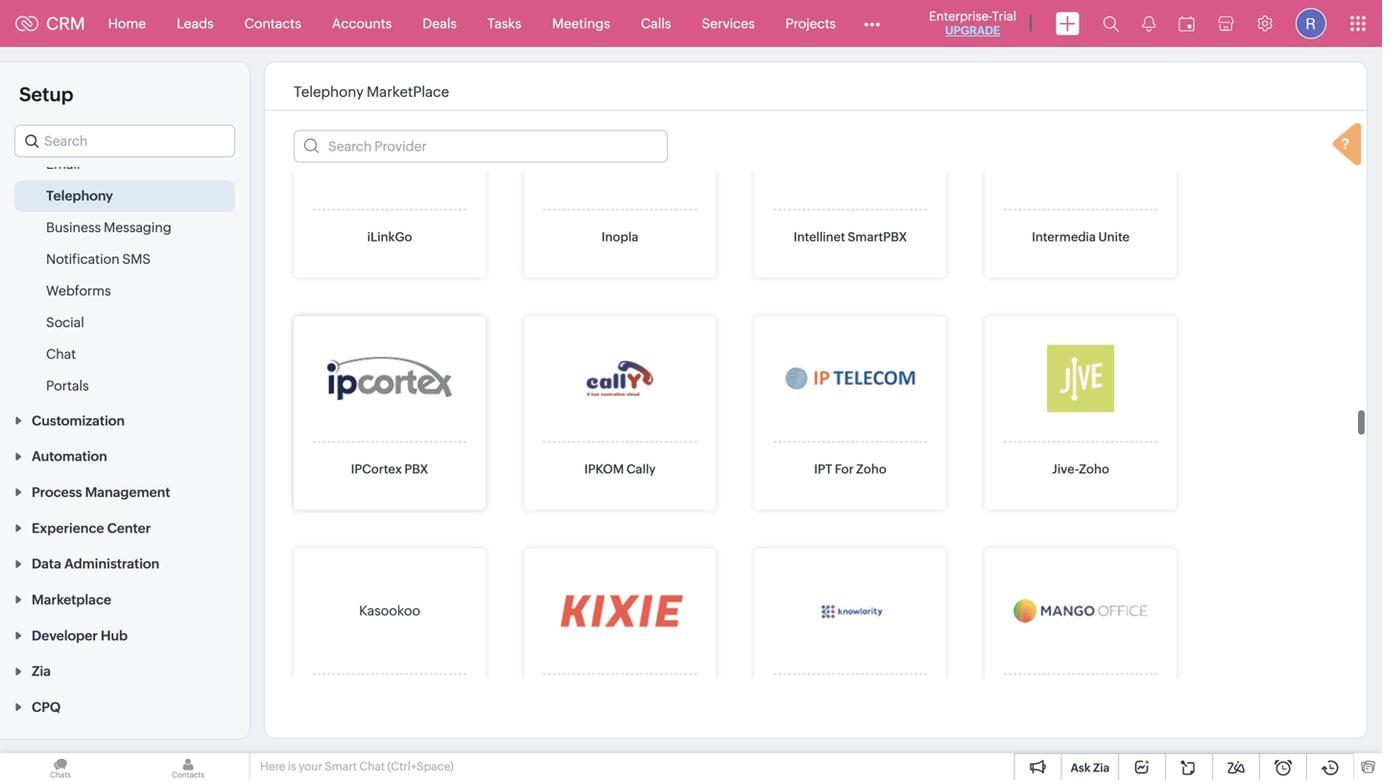 Task type: vqa. For each thing, say whether or not it's contained in the screenshot.
Data Administration dropdown button
yes



Task type: describe. For each thing, give the bounding box(es) containing it.
center
[[107, 521, 151, 536]]

logo image
[[15, 16, 38, 31]]

developer hub
[[32, 628, 128, 643]]

webforms
[[46, 283, 111, 299]]

zia inside dropdown button
[[32, 664, 51, 679]]

smart
[[325, 760, 357, 773]]

developer hub button
[[0, 617, 250, 653]]

meetings
[[552, 16, 610, 31]]

contacts
[[244, 16, 301, 31]]

portals link
[[46, 376, 89, 395]]

telephony link
[[46, 186, 113, 205]]

experience center
[[32, 521, 151, 536]]

calls
[[641, 16, 671, 31]]

your
[[299, 760, 322, 773]]

notification sms
[[46, 251, 151, 267]]

management
[[85, 485, 170, 500]]

services
[[702, 16, 755, 31]]

calendar image
[[1179, 16, 1195, 31]]

upgrade
[[945, 24, 1000, 37]]

automation
[[32, 449, 107, 464]]

email
[[46, 156, 80, 172]]

home
[[108, 16, 146, 31]]

is
[[288, 760, 296, 773]]

notification
[[46, 251, 120, 267]]

marketplace button
[[0, 581, 250, 617]]

social link
[[46, 313, 84, 332]]

1 horizontal spatial zia
[[1093, 762, 1110, 775]]

Search text field
[[15, 126, 234, 156]]

here is your smart chat (ctrl+space)
[[260, 760, 454, 773]]

deals link
[[407, 0, 472, 47]]

process
[[32, 485, 82, 500]]

administration
[[64, 556, 159, 572]]

search element
[[1091, 0, 1131, 47]]

(ctrl+space)
[[387, 760, 454, 773]]

trial
[[992, 9, 1017, 24]]

business messaging
[[46, 220, 171, 235]]

process management button
[[0, 474, 250, 510]]

customization
[[32, 413, 125, 428]]

chats image
[[0, 754, 121, 780]]

ask
[[1071, 762, 1091, 775]]

social
[[46, 315, 84, 330]]

email link
[[46, 155, 80, 174]]

Other Modules field
[[851, 8, 893, 39]]

chat link
[[46, 345, 76, 364]]

services link
[[687, 0, 770, 47]]

business messaging link
[[46, 218, 171, 237]]

cpq button
[[0, 689, 250, 725]]

crm link
[[15, 14, 85, 33]]

contacts image
[[128, 754, 249, 780]]

signals image
[[1142, 15, 1156, 32]]

leads link
[[161, 0, 229, 47]]

crm
[[46, 14, 85, 33]]



Task type: locate. For each thing, give the bounding box(es) containing it.
experience center button
[[0, 510, 250, 546]]

0 horizontal spatial zia
[[32, 664, 51, 679]]

chat
[[46, 347, 76, 362], [359, 760, 385, 773]]

experience
[[32, 521, 104, 536]]

contacts link
[[229, 0, 317, 47]]

chat right smart
[[359, 760, 385, 773]]

marketplace
[[32, 592, 111, 608]]

projects link
[[770, 0, 851, 47]]

leads
[[177, 16, 214, 31]]

search image
[[1103, 15, 1119, 32]]

hub
[[101, 628, 128, 643]]

calls link
[[626, 0, 687, 47]]

zia up the cpq
[[32, 664, 51, 679]]

accounts
[[332, 16, 392, 31]]

deals
[[423, 16, 457, 31]]

chat inside region
[[46, 347, 76, 362]]

customization button
[[0, 402, 250, 438]]

enterprise-trial upgrade
[[929, 9, 1017, 37]]

automation button
[[0, 438, 250, 474]]

data
[[32, 556, 61, 572]]

chat down 'social'
[[46, 347, 76, 362]]

portals
[[46, 378, 89, 394]]

ask zia
[[1071, 762, 1110, 775]]

0 vertical spatial chat
[[46, 347, 76, 362]]

data administration button
[[0, 546, 250, 581]]

profile element
[[1284, 0, 1338, 47]]

zia
[[32, 664, 51, 679], [1093, 762, 1110, 775]]

0 vertical spatial zia
[[32, 664, 51, 679]]

here
[[260, 760, 286, 773]]

process management
[[32, 485, 170, 500]]

profile image
[[1296, 8, 1327, 39]]

projects
[[786, 16, 836, 31]]

home link
[[93, 0, 161, 47]]

zia right ask
[[1093, 762, 1110, 775]]

signals element
[[1131, 0, 1167, 47]]

developer
[[32, 628, 98, 643]]

region
[[0, 149, 250, 402]]

data administration
[[32, 556, 159, 572]]

business
[[46, 220, 101, 235]]

zia button
[[0, 653, 250, 689]]

region containing email
[[0, 149, 250, 402]]

1 horizontal spatial chat
[[359, 760, 385, 773]]

sms
[[122, 251, 151, 267]]

create menu element
[[1044, 0, 1091, 47]]

1 vertical spatial chat
[[359, 760, 385, 773]]

tasks
[[488, 16, 521, 31]]

meetings link
[[537, 0, 626, 47]]

tasks link
[[472, 0, 537, 47]]

webforms link
[[46, 281, 111, 300]]

telephony
[[46, 188, 113, 204]]

notification sms link
[[46, 250, 151, 269]]

create menu image
[[1056, 12, 1080, 35]]

0 horizontal spatial chat
[[46, 347, 76, 362]]

cpq
[[32, 700, 61, 715]]

enterprise-
[[929, 9, 992, 24]]

1 vertical spatial zia
[[1093, 762, 1110, 775]]

setup
[[19, 84, 73, 106]]

messaging
[[104, 220, 171, 235]]

None field
[[14, 125, 235, 157]]

accounts link
[[317, 0, 407, 47]]



